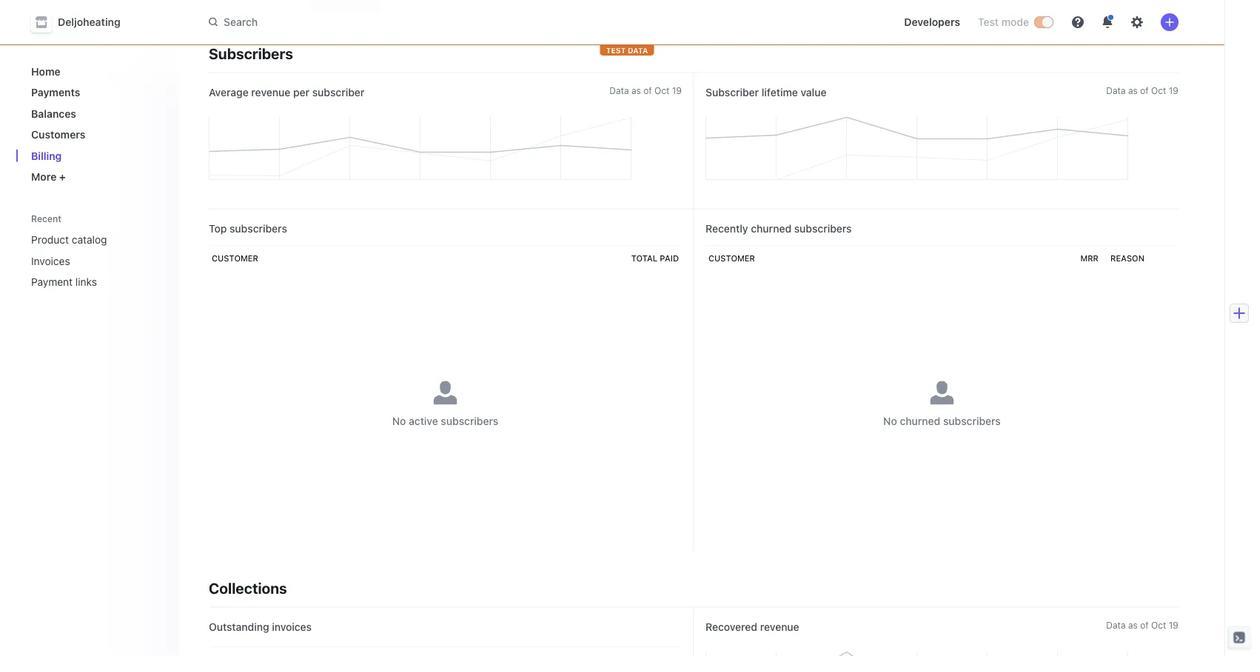 Task type: describe. For each thing, give the bounding box(es) containing it.
catalog
[[72, 234, 107, 246]]

data as of oct 19 for collections
[[1107, 620, 1179, 631]]

outstanding
[[209, 621, 269, 633]]

no churned subscribers
[[884, 415, 1001, 427]]

developers
[[904, 16, 960, 28]]

payments link
[[25, 80, 167, 104]]

subscriber
[[312, 86, 365, 98]]

mrr
[[1081, 253, 1099, 263]]

revenue for recovered
[[760, 621, 800, 633]]

recently churned subscribers
[[706, 222, 852, 234]]

notifications image
[[1102, 16, 1114, 28]]

test mode
[[978, 16, 1029, 28]]

customers link
[[25, 123, 167, 147]]

collections
[[209, 579, 287, 597]]

paid
[[660, 253, 679, 263]]

payment
[[31, 276, 73, 288]]

recent
[[31, 213, 62, 224]]

subscribers for recently churned subscribers
[[794, 222, 852, 234]]

deljoheating
[[58, 16, 121, 28]]

customer for top
[[212, 253, 258, 263]]

test
[[978, 16, 999, 28]]

of for collections
[[1141, 620, 1149, 631]]

data as of oct 19 for subscribers
[[1107, 86, 1179, 96]]

balances
[[31, 107, 76, 120]]

core navigation links element
[[25, 59, 167, 189]]

product catalog link
[[25, 228, 147, 252]]

subscribers for no active subscribers
[[441, 415, 499, 427]]

value
[[801, 86, 827, 98]]

test data
[[606, 46, 648, 54]]

top
[[209, 222, 227, 234]]

Search text field
[[200, 9, 618, 36]]

recent navigation links element
[[16, 207, 179, 294]]

settings image
[[1132, 16, 1143, 28]]

churned for no
[[900, 415, 941, 427]]

help image
[[1072, 16, 1084, 28]]

no for no churned subscribers
[[884, 415, 897, 427]]

oct for collections
[[1152, 620, 1167, 631]]

invoices
[[272, 621, 312, 633]]

invoices link
[[25, 249, 147, 273]]

invoices
[[31, 255, 70, 267]]

reason
[[1111, 253, 1145, 263]]

no for no active subscribers
[[392, 415, 406, 427]]

+
[[59, 171, 66, 183]]

data
[[628, 46, 648, 54]]

data for subscribers
[[1107, 86, 1126, 96]]

customers
[[31, 128, 85, 141]]

Search search field
[[200, 9, 618, 36]]

home link
[[25, 59, 167, 83]]

average
[[209, 86, 249, 98]]

average revenue per subscriber
[[209, 86, 365, 98]]



Task type: locate. For each thing, give the bounding box(es) containing it.
subscribers
[[209, 45, 293, 62]]

19 for subscribers
[[1169, 86, 1179, 96]]

1 no from the left
[[392, 415, 406, 427]]

churned
[[751, 222, 792, 234], [900, 415, 941, 427]]

1 horizontal spatial customer
[[709, 253, 755, 263]]

top subscribers
[[209, 222, 287, 234]]

oct for subscribers
[[1152, 86, 1167, 96]]

0 horizontal spatial churned
[[751, 222, 792, 234]]

subscribers
[[230, 222, 287, 234], [794, 222, 852, 234], [441, 415, 499, 427], [943, 415, 1001, 427]]

total paid
[[631, 253, 679, 263]]

product
[[31, 234, 69, 246]]

customer for recently
[[709, 253, 755, 263]]

no
[[392, 415, 406, 427], [884, 415, 897, 427]]

product catalog
[[31, 234, 107, 246]]

no active subscribers
[[392, 415, 499, 427]]

subscriber
[[706, 86, 759, 98]]

recovered revenue
[[706, 621, 800, 633]]

subscribers for no churned subscribers
[[943, 415, 1001, 427]]

balances link
[[25, 101, 167, 126]]

active
[[409, 415, 438, 427]]

customer down top subscribers
[[212, 253, 258, 263]]

outstanding invoices
[[209, 621, 312, 633]]

data for collections
[[1107, 620, 1126, 631]]

customer down recently
[[709, 253, 755, 263]]

revenue
[[251, 86, 291, 98], [760, 621, 800, 633]]

deljoheating button
[[31, 12, 135, 33]]

per
[[293, 86, 310, 98]]

developers link
[[898, 10, 966, 34]]

recovered
[[706, 621, 758, 633]]

billing
[[31, 150, 62, 162]]

more +
[[31, 171, 66, 183]]

0 horizontal spatial customer
[[212, 253, 258, 263]]

billing link
[[25, 144, 167, 168]]

payment links
[[31, 276, 97, 288]]

1 customer from the left
[[212, 253, 258, 263]]

revenue for average
[[251, 86, 291, 98]]

data as of oct 19
[[610, 86, 682, 96], [1107, 86, 1179, 96], [1107, 620, 1179, 631]]

0 vertical spatial churned
[[751, 222, 792, 234]]

1 horizontal spatial revenue
[[760, 621, 800, 633]]

19 for collections
[[1169, 620, 1179, 631]]

mode
[[1002, 16, 1029, 28]]

total
[[631, 253, 658, 263]]

1 vertical spatial churned
[[900, 415, 941, 427]]

of
[[644, 86, 652, 96], [1141, 86, 1149, 96], [1141, 620, 1149, 631]]

2 customer from the left
[[709, 253, 755, 263]]

recent element
[[16, 228, 179, 294]]

as for subscribers
[[1128, 86, 1138, 96]]

as for collections
[[1128, 620, 1138, 631]]

data
[[610, 86, 629, 96], [1107, 86, 1126, 96], [1107, 620, 1126, 631]]

as
[[632, 86, 641, 96], [1128, 86, 1138, 96], [1128, 620, 1138, 631]]

churned for recently
[[751, 222, 792, 234]]

19
[[672, 86, 682, 96], [1169, 86, 1179, 96], [1169, 620, 1179, 631]]

oct
[[655, 86, 670, 96], [1152, 86, 1167, 96], [1152, 620, 1167, 631]]

test
[[606, 46, 626, 54]]

revenue left per
[[251, 86, 291, 98]]

revenue right recovered
[[760, 621, 800, 633]]

home
[[31, 65, 60, 77]]

1 vertical spatial revenue
[[760, 621, 800, 633]]

search
[[224, 16, 258, 28]]

0 horizontal spatial revenue
[[251, 86, 291, 98]]

2 no from the left
[[884, 415, 897, 427]]

0 vertical spatial revenue
[[251, 86, 291, 98]]

recently
[[706, 222, 748, 234]]

subscriber lifetime value
[[706, 86, 827, 98]]

more
[[31, 171, 57, 183]]

0 horizontal spatial no
[[392, 415, 406, 427]]

of for subscribers
[[1141, 86, 1149, 96]]

lifetime
[[762, 86, 798, 98]]

payments
[[31, 86, 80, 98]]

customer
[[212, 253, 258, 263], [709, 253, 755, 263]]

payment links link
[[25, 270, 147, 294]]

1 horizontal spatial no
[[884, 415, 897, 427]]

links
[[75, 276, 97, 288]]

1 horizontal spatial churned
[[900, 415, 941, 427]]



Task type: vqa. For each thing, say whether or not it's contained in the screenshot.
enable link for Facilitate
no



